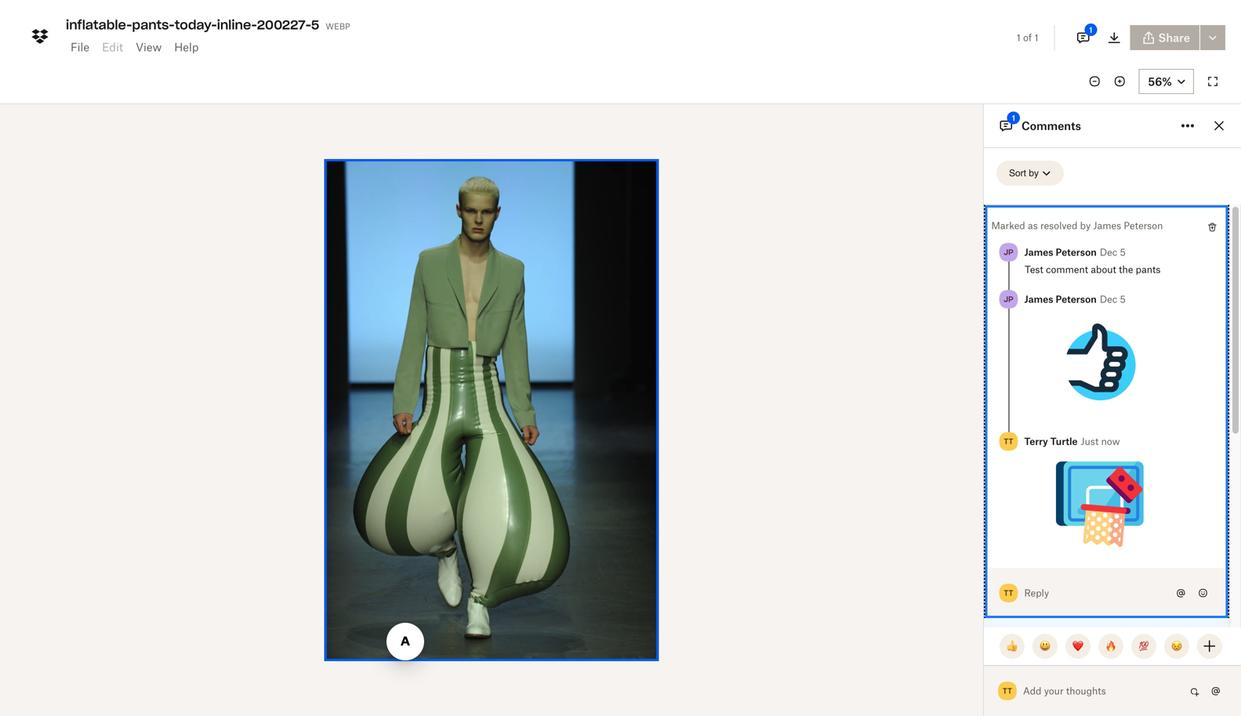 Task type: vqa. For each thing, say whether or not it's contained in the screenshot.
MARKED
yes



Task type: locate. For each thing, give the bounding box(es) containing it.
dec down about
[[1100, 294, 1118, 305]]

james inside james peterson dec 5 test comment about the pants
[[1024, 247, 1053, 258]]

by
[[1029, 168, 1039, 179], [1080, 220, 1091, 232]]

1 vertical spatial the
[[1119, 264, 1133, 276]]

0 vertical spatial jp
[[1004, 247, 1014, 257]]

for
[[155, 9, 170, 22]]

0 horizontal spatial your
[[82, 9, 105, 22]]

0 vertical spatial 5
[[311, 17, 319, 33]]

turtle
[[1050, 436, 1078, 448]]

peterson inside james peterson dec 5 test comment about the pants
[[1056, 247, 1097, 258]]

test
[[1025, 264, 1043, 276]]

1
[[1089, 25, 1093, 35], [1017, 32, 1021, 44], [1035, 32, 1039, 44], [1012, 113, 1015, 123]]

2 vertical spatial peterson
[[1056, 294, 1097, 305]]

tt
[[1004, 437, 1013, 447], [1004, 588, 1013, 598], [1003, 686, 1012, 696]]

1 horizontal spatial your
[[1044, 686, 1064, 697]]

james
[[1093, 220, 1121, 232], [1024, 247, 1053, 258], [1024, 294, 1053, 305]]

file button
[[64, 35, 96, 60]]

tt left reply
[[1004, 588, 1013, 598]]

jp
[[1004, 247, 1014, 257], [1004, 294, 1014, 304]]

from
[[369, 9, 393, 22]]

your for thoughts
[[1044, 686, 1064, 697]]

😃
[[1040, 641, 1051, 653]]

peterson
[[1124, 220, 1163, 232], [1056, 247, 1097, 258], [1056, 294, 1097, 305]]

view button
[[129, 35, 168, 60]]

dec
[[1100, 247, 1118, 258], [1100, 294, 1118, 305]]

dec inside james peterson dec 5 test comment about the pants
[[1100, 247, 1118, 258]]

0 vertical spatial your
[[82, 9, 105, 22]]

resolved
[[1041, 220, 1078, 232]]

5
[[311, 17, 319, 33], [1120, 247, 1126, 258], [1120, 294, 1126, 305]]

peterson down comment at the right of the page
[[1056, 294, 1097, 305]]

and
[[318, 9, 337, 22]]

sort by
[[1009, 168, 1039, 179]]

today-
[[175, 17, 217, 33]]

👍
[[1007, 641, 1018, 653]]

1 dec from the top
[[1100, 247, 1118, 258]]

by right the resolved
[[1080, 220, 1091, 232]]

1 vertical spatial your
[[1044, 686, 1064, 697]]

jp left james peterson dec 5
[[1004, 294, 1014, 304]]

tt left add
[[1003, 686, 1012, 696]]

peterson for james peterson dec 5 test comment about the pants
[[1056, 247, 1097, 258]]

2 vertical spatial tt
[[1003, 686, 1012, 696]]

dropbox
[[108, 9, 152, 22]]

terry
[[1024, 436, 1048, 448]]

sticker: thumbs up image
[[1056, 318, 1144, 406]]

2 vertical spatial james
[[1024, 294, 1053, 305]]

1 horizontal spatial by
[[1080, 220, 1091, 232]]

👍 button
[[1000, 634, 1025, 659]]

1 vertical spatial by
[[1080, 220, 1091, 232]]

1 vertical spatial peterson
[[1056, 247, 1097, 258]]

peterson up comment at the right of the page
[[1056, 247, 1097, 258]]

jp down marked
[[1004, 247, 1014, 257]]

56%
[[1148, 75, 1172, 88]]

help button
[[168, 35, 205, 60]]

peterson up the pants
[[1124, 220, 1163, 232]]

the inside james peterson dec 5 test comment about the pants
[[1119, 264, 1133, 276]]

5 for james peterson dec 5
[[1120, 294, 1126, 305]]

1 vertical spatial 5
[[1120, 247, 1126, 258]]

5 inside james peterson dec 5 test comment about the pants
[[1120, 247, 1126, 258]]

as
[[1028, 220, 1038, 232]]

😣 button
[[1164, 634, 1189, 659]]

sort by button
[[997, 161, 1064, 186]]

dropbox image
[[27, 24, 53, 49]]

work
[[340, 9, 366, 22]]

to
[[241, 9, 252, 22]]

by right sort
[[1029, 168, 1039, 179]]

dec up about
[[1100, 247, 1118, 258]]

0 vertical spatial dec
[[1100, 247, 1118, 258]]

0 vertical spatial the
[[173, 9, 189, 22]]

james up james peterson dec 5 test comment about the pants in the right of the page
[[1093, 220, 1121, 232]]

1 horizontal spatial the
[[1119, 264, 1133, 276]]

2 vertical spatial 5
[[1120, 294, 1126, 305]]

james up "test"
[[1024, 247, 1053, 258]]

5 left webp
[[311, 17, 319, 33]]

0 vertical spatial by
[[1029, 168, 1039, 179]]

upgrade
[[35, 9, 79, 22]]

the left the pants
[[1119, 264, 1133, 276]]

0 horizontal spatial the
[[173, 9, 189, 22]]

🔥 button
[[1099, 634, 1124, 659]]

💯
[[1139, 641, 1149, 653]]

your
[[82, 9, 105, 22], [1044, 686, 1064, 697]]

5 down james peterson dec 5 test comment about the pants in the right of the page
[[1120, 294, 1126, 305]]

❤️
[[1073, 641, 1084, 653]]

tt left terry
[[1004, 437, 1013, 447]]

the right "for"
[[173, 9, 189, 22]]

your up the file
[[82, 9, 105, 22]]

dec for james peterson dec 5
[[1100, 294, 1118, 305]]

dec for james peterson dec 5 test comment about the pants
[[1100, 247, 1118, 258]]

the
[[173, 9, 189, 22], [1119, 264, 1133, 276]]

1 vertical spatial jp
[[1004, 294, 1014, 304]]

2 dec from the top
[[1100, 294, 1118, 305]]

add
[[1023, 686, 1042, 697]]

anywhere.
[[396, 9, 449, 22]]

0 horizontal spatial by
[[1029, 168, 1039, 179]]

1 inside dropdown button
[[1089, 25, 1093, 35]]

upgrade your dropbox for the best way to store, share and work from anywhere. alert
[[0, 0, 1241, 32]]

webp
[[326, 18, 350, 32]]

your right add
[[1044, 686, 1064, 697]]

200227-
[[257, 17, 311, 33]]

5 down marked as resolved by james peterson
[[1120, 247, 1126, 258]]

1 vertical spatial dec
[[1100, 294, 1118, 305]]

add your thoughts
[[1023, 686, 1106, 697]]

sticker: image
[[1056, 461, 1144, 548]]

tt for reply
[[1004, 588, 1013, 598]]

1 vertical spatial tt
[[1004, 588, 1013, 598]]

comments
[[1022, 119, 1081, 133]]

james down "test"
[[1024, 294, 1053, 305]]

1 vertical spatial james
[[1024, 247, 1053, 258]]

share
[[286, 9, 315, 22]]

marked as resolved by james peterson
[[991, 220, 1163, 232]]

your inside upgrade your dropbox for the best way to store, share and work from anywhere. alert
[[82, 9, 105, 22]]

help
[[174, 40, 199, 54]]

marked
[[991, 220, 1025, 232]]



Task type: describe. For each thing, give the bounding box(es) containing it.
1 jp from the top
[[1004, 247, 1014, 257]]

sort
[[1009, 168, 1026, 179]]

peterson for james peterson dec 5
[[1056, 294, 1097, 305]]

1 of 1
[[1017, 32, 1039, 44]]

pants-
[[132, 17, 175, 33]]

0 vertical spatial peterson
[[1124, 220, 1163, 232]]

tt for add your thoughts
[[1003, 686, 1012, 696]]

upgrade your dropbox for the best way to store, share and work from anywhere.
[[35, 9, 449, 22]]

by inside "dropdown button"
[[1029, 168, 1039, 179]]

😃 button
[[1033, 634, 1058, 659]]

view
[[136, 40, 162, 54]]

Add your thoughts text field
[[1024, 679, 1185, 704]]

❤️ button
[[1066, 634, 1091, 659]]

just
[[1081, 436, 1099, 448]]

💯 button
[[1131, 634, 1157, 659]]

thoughts
[[1066, 686, 1106, 697]]

reply image
[[1025, 585, 1159, 602]]

add your thoughts image
[[1024, 683, 1172, 700]]

now
[[1101, 436, 1120, 448]]

way
[[218, 9, 239, 22]]

store,
[[255, 9, 283, 22]]

james for james peterson dec 5
[[1024, 294, 1053, 305]]

james peterson dec 5 test comment about the pants
[[1024, 247, 1161, 276]]

pants
[[1136, 264, 1161, 276]]

🔥
[[1106, 641, 1117, 653]]

56% button
[[1139, 69, 1194, 94]]

0 vertical spatial tt
[[1004, 437, 1013, 447]]

0 vertical spatial james
[[1093, 220, 1121, 232]]

the inside alert
[[173, 9, 189, 22]]

james peterson dec 5
[[1024, 294, 1126, 305]]

james for james peterson dec 5 test comment about the pants
[[1024, 247, 1053, 258]]

about
[[1091, 264, 1116, 276]]

close right sidebar image
[[1210, 116, 1229, 135]]

reply
[[1024, 588, 1049, 599]]

comment
[[1046, 264, 1088, 276]]

your for dropbox
[[82, 9, 105, 22]]

inflatable-
[[66, 17, 132, 33]]

2 jp from the top
[[1004, 294, 1014, 304]]

file
[[71, 40, 89, 54]]

😣
[[1171, 641, 1182, 653]]

inline-
[[217, 17, 257, 33]]

5 for james peterson dec 5 test comment about the pants
[[1120, 247, 1126, 258]]

1 button
[[1068, 22, 1099, 53]]

terry turtle just now
[[1024, 436, 1120, 448]]

Reply text field
[[1025, 581, 1172, 606]]

of
[[1023, 32, 1032, 44]]

inflatable-pants-today-inline-200227-5 webp
[[66, 17, 350, 33]]

best
[[192, 9, 215, 22]]



